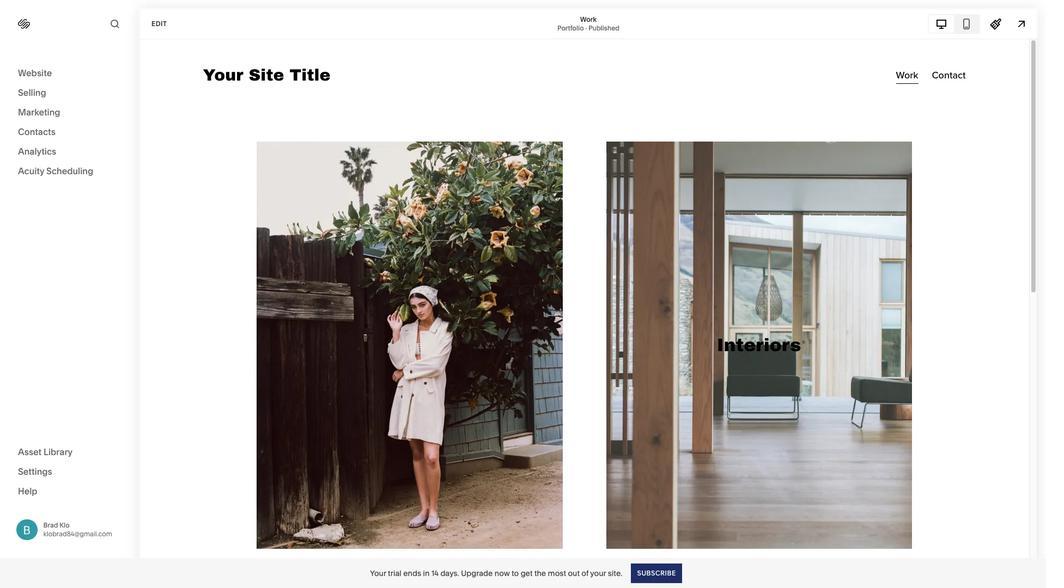 Task type: vqa. For each thing, say whether or not it's contained in the screenshot.
Fulfillment Profiles
no



Task type: describe. For each thing, give the bounding box(es) containing it.
library
[[44, 447, 73, 458]]

site.
[[608, 569, 623, 579]]

acuity scheduling
[[18, 166, 93, 177]]

marketing link
[[18, 106, 121, 119]]

out
[[568, 569, 580, 579]]

now
[[495, 569, 510, 579]]

help
[[18, 486, 37, 497]]

edit button
[[144, 14, 174, 34]]

upgrade
[[461, 569, 493, 579]]

to
[[512, 569, 519, 579]]

acuity
[[18, 166, 44, 177]]

ends
[[404, 569, 421, 579]]

subscribe
[[638, 569, 676, 578]]

most
[[548, 569, 566, 579]]

asset
[[18, 447, 42, 458]]

get
[[521, 569, 533, 579]]

klobrad84@gmail.com
[[43, 530, 112, 538]]

marketing
[[18, 107, 60, 118]]

brad
[[43, 522, 58, 530]]

asset library link
[[18, 446, 121, 459]]

your
[[591, 569, 606, 579]]

work portfolio · published
[[558, 15, 620, 32]]



Task type: locate. For each thing, give the bounding box(es) containing it.
contacts
[[18, 126, 56, 137]]

edit
[[152, 19, 167, 28]]

settings link
[[18, 466, 121, 479]]

contacts link
[[18, 126, 121, 139]]

website link
[[18, 67, 121, 80]]

tab list
[[929, 15, 980, 32]]

your trial ends in 14 days. upgrade now to get the most out of your site.
[[370, 569, 623, 579]]

·
[[586, 24, 587, 32]]

published
[[589, 24, 620, 32]]

14
[[432, 569, 439, 579]]

portfolio
[[558, 24, 584, 32]]

days.
[[441, 569, 459, 579]]

scheduling
[[46, 166, 93, 177]]

website
[[18, 68, 52, 79]]

klo
[[60, 522, 70, 530]]

of
[[582, 569, 589, 579]]

analytics link
[[18, 146, 121, 159]]

analytics
[[18, 146, 56, 157]]

in
[[423, 569, 430, 579]]

selling
[[18, 87, 46, 98]]

acuity scheduling link
[[18, 165, 121, 178]]

the
[[535, 569, 546, 579]]

asset library
[[18, 447, 73, 458]]

subscribe button
[[632, 564, 682, 584]]

trial
[[388, 569, 402, 579]]

selling link
[[18, 87, 121, 100]]

your
[[370, 569, 386, 579]]

settings
[[18, 466, 52, 477]]

brad klo klobrad84@gmail.com
[[43, 522, 112, 538]]

help link
[[18, 485, 37, 497]]

work
[[581, 15, 597, 23]]



